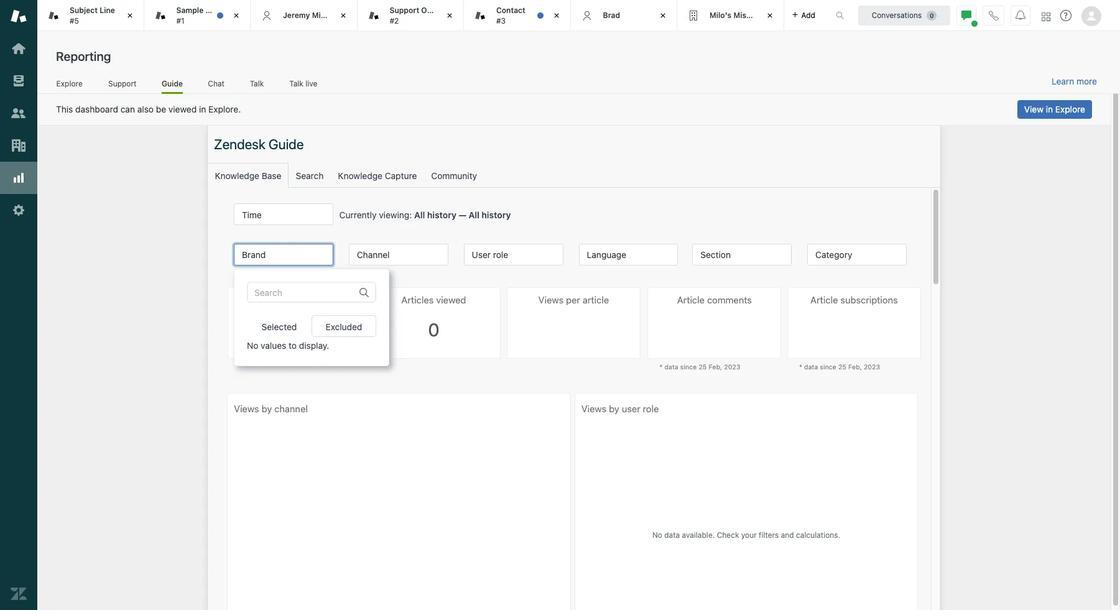 Task type: locate. For each thing, give the bounding box(es) containing it.
talk for talk
[[250, 79, 264, 88]]

close image left add dropdown button at right
[[764, 9, 776, 22]]

talk right the chat
[[250, 79, 264, 88]]

add button
[[784, 0, 823, 30]]

2 in from the left
[[1046, 104, 1053, 114]]

close image right the #1
[[230, 9, 243, 22]]

0 horizontal spatial in
[[199, 104, 206, 114]]

1 horizontal spatial explore
[[1056, 104, 1086, 114]]

2 horizontal spatial close image
[[657, 9, 669, 22]]

this
[[56, 104, 73, 114]]

contact
[[496, 6, 526, 15]]

in
[[199, 104, 206, 114], [1046, 104, 1053, 114]]

view
[[1024, 104, 1044, 114]]

tab containing support outreach
[[357, 0, 464, 31]]

2 talk from the left
[[289, 79, 303, 88]]

guide
[[162, 79, 183, 88]]

button displays agent's chat status as online. image
[[962, 10, 972, 20]]

support up #2
[[390, 6, 419, 15]]

1 vertical spatial explore
[[1056, 104, 1086, 114]]

guide link
[[162, 79, 183, 94]]

add
[[802, 10, 816, 20]]

tab
[[37, 0, 144, 31], [357, 0, 464, 31], [464, 0, 571, 31], [677, 0, 784, 31]]

conversations button
[[858, 5, 951, 25]]

zendesk products image
[[1042, 12, 1051, 21]]

close image right brad
[[657, 9, 669, 22]]

#1 tab
[[144, 0, 251, 31]]

zendesk support image
[[11, 8, 27, 24]]

close image right contact #3
[[550, 9, 563, 22]]

dashboard
[[75, 104, 118, 114]]

view in explore button
[[1018, 100, 1092, 119]]

1 talk from the left
[[250, 79, 264, 88]]

explore down the learn more link
[[1056, 104, 1086, 114]]

main element
[[0, 0, 37, 610]]

learn more
[[1052, 76, 1097, 86]]

0 horizontal spatial support
[[108, 79, 137, 88]]

1 horizontal spatial close image
[[337, 9, 349, 22]]

reporting
[[56, 49, 111, 63]]

organizations image
[[11, 137, 27, 154]]

views image
[[11, 73, 27, 89]]

jeremy
[[283, 10, 310, 20]]

1 close image from the left
[[230, 9, 243, 22]]

1 in from the left
[[199, 104, 206, 114]]

close image inside brad tab
[[657, 9, 669, 22]]

brad tab
[[571, 0, 677, 31]]

close image inside jeremy miller tab
[[337, 9, 349, 22]]

0 vertical spatial explore
[[56, 79, 83, 88]]

talk link
[[250, 79, 264, 92]]

be
[[156, 104, 166, 114]]

support inside 'link'
[[108, 79, 137, 88]]

3 close image from the left
[[657, 9, 669, 22]]

support up 'can' on the top of page
[[108, 79, 137, 88]]

0 horizontal spatial talk
[[250, 79, 264, 88]]

get help image
[[1061, 10, 1072, 21]]

explore up this
[[56, 79, 83, 88]]

in inside button
[[1046, 104, 1053, 114]]

close image left #3
[[444, 9, 456, 22]]

1 horizontal spatial talk
[[289, 79, 303, 88]]

2 close image from the left
[[337, 9, 349, 22]]

support
[[390, 6, 419, 15], [108, 79, 137, 88]]

1 horizontal spatial in
[[1046, 104, 1053, 114]]

explore inside button
[[1056, 104, 1086, 114]]

2 tab from the left
[[357, 0, 464, 31]]

3 tab from the left
[[464, 0, 571, 31]]

0 vertical spatial support
[[390, 6, 419, 15]]

1 horizontal spatial support
[[390, 6, 419, 15]]

1 close image from the left
[[123, 9, 136, 22]]

miller
[[312, 10, 332, 20]]

close image right miller
[[337, 9, 349, 22]]

talk left live
[[289, 79, 303, 88]]

close image right line
[[123, 9, 136, 22]]

0 horizontal spatial close image
[[123, 9, 136, 22]]

1 tab from the left
[[37, 0, 144, 31]]

chat
[[208, 79, 225, 88]]

support link
[[108, 79, 137, 92]]

more
[[1077, 76, 1097, 86]]

close image
[[230, 9, 243, 22], [444, 9, 456, 22], [550, 9, 563, 22], [764, 9, 776, 22]]

support inside support outreach #2
[[390, 6, 419, 15]]

view in explore
[[1024, 104, 1086, 114]]

talk
[[250, 79, 264, 88], [289, 79, 303, 88]]

outreach
[[421, 6, 455, 15]]

explore
[[56, 79, 83, 88], [1056, 104, 1086, 114]]

conversations
[[872, 10, 922, 20]]

in right the viewed
[[199, 104, 206, 114]]

in right view
[[1046, 104, 1053, 114]]

subject line #5
[[70, 6, 115, 25]]

talk for talk live
[[289, 79, 303, 88]]

1 vertical spatial support
[[108, 79, 137, 88]]

#2
[[390, 16, 399, 25]]

close image
[[123, 9, 136, 22], [337, 9, 349, 22], [657, 9, 669, 22]]

contact #3
[[496, 6, 526, 25]]



Task type: describe. For each thing, give the bounding box(es) containing it.
live
[[306, 79, 317, 88]]

close image for jeremy miller
[[337, 9, 349, 22]]

admin image
[[11, 202, 27, 218]]

zendesk image
[[11, 586, 27, 602]]

#5
[[70, 16, 79, 25]]

3 close image from the left
[[550, 9, 563, 22]]

tab containing contact
[[464, 0, 571, 31]]

learn
[[1052, 76, 1074, 86]]

get started image
[[11, 40, 27, 57]]

chat link
[[208, 79, 225, 92]]

support for support outreach #2
[[390, 6, 419, 15]]

jeremy miller
[[283, 10, 332, 20]]

2 close image from the left
[[444, 9, 456, 22]]

line
[[100, 6, 115, 15]]

customers image
[[11, 105, 27, 121]]

viewed
[[169, 104, 197, 114]]

4 tab from the left
[[677, 0, 784, 31]]

close image inside tab
[[123, 9, 136, 22]]

learn more link
[[1052, 76, 1097, 87]]

also
[[137, 104, 154, 114]]

0 horizontal spatial explore
[[56, 79, 83, 88]]

notifications image
[[1016, 10, 1026, 20]]

tab containing subject line
[[37, 0, 144, 31]]

close image inside #1 tab
[[230, 9, 243, 22]]

can
[[121, 104, 135, 114]]

close image for brad
[[657, 9, 669, 22]]

this dashboard can also be viewed in explore.
[[56, 104, 241, 114]]

tabs tab list
[[37, 0, 823, 31]]

subject
[[70, 6, 98, 15]]

reporting image
[[11, 170, 27, 186]]

#1
[[176, 16, 185, 25]]

support for support
[[108, 79, 137, 88]]

explore.
[[208, 104, 241, 114]]

support outreach #2
[[390, 6, 455, 25]]

brad
[[603, 10, 620, 20]]

#3
[[496, 16, 506, 25]]

talk live link
[[289, 79, 318, 92]]

4 close image from the left
[[764, 9, 776, 22]]

jeremy miller tab
[[251, 0, 357, 31]]

explore link
[[56, 79, 83, 92]]

talk live
[[289, 79, 317, 88]]



Task type: vqa. For each thing, say whether or not it's contained in the screenshot.
the Jeremy Miller
yes



